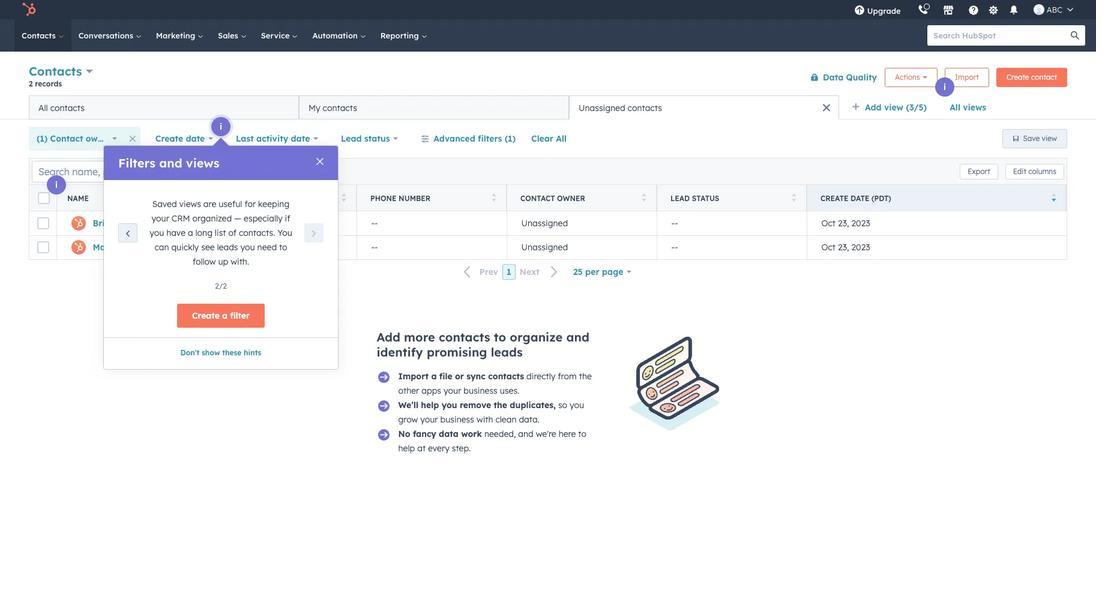 Task type: vqa. For each thing, say whether or not it's contained in the screenshot.


Task type: locate. For each thing, give the bounding box(es) containing it.
0 horizontal spatial to
[[279, 242, 287, 253]]

0 vertical spatial 23,
[[838, 218, 849, 229]]

1 vertical spatial oct
[[822, 242, 836, 253]]

and down data.
[[518, 429, 534, 439]]

import up all views
[[955, 72, 979, 81]]

and inside needed, and we're here to help at every step.
[[518, 429, 534, 439]]

oct for bh@hubspot.com
[[822, 218, 836, 229]]

0 horizontal spatial date
[[186, 133, 205, 144]]

0 vertical spatial and
[[159, 155, 182, 170]]

business inside directly from the other apps your business uses.
[[464, 385, 498, 396]]

the up "clean"
[[494, 400, 507, 411]]

leads up up
[[217, 242, 238, 253]]

4 press to sort. element from the left
[[641, 193, 646, 203]]

save view button
[[1002, 129, 1067, 148]]

1 vertical spatial contact
[[520, 194, 555, 203]]

create date
[[155, 133, 205, 144]]

contacts inside popup button
[[29, 64, 82, 79]]

views inside all views link
[[963, 102, 986, 113]]

edit
[[1013, 167, 1026, 176]]

1 vertical spatial help
[[398, 443, 415, 454]]

1 vertical spatial unassigned
[[521, 218, 568, 229]]

2 horizontal spatial to
[[578, 429, 586, 439]]

0 vertical spatial contact
[[50, 133, 83, 144]]

create inside popup button
[[155, 133, 183, 144]]

hubspot image
[[22, 2, 36, 17]]

up
[[218, 256, 228, 267]]

menu containing abc
[[846, 0, 1082, 19]]

contact
[[50, 133, 83, 144], [520, 194, 555, 203]]

0 vertical spatial unassigned
[[579, 102, 625, 113]]

0 vertical spatial contacts
[[22, 31, 58, 40]]

a for import a file or sync contacts
[[431, 371, 437, 382]]

all right clear at the top of page
[[556, 133, 567, 144]]

0 vertical spatial view
[[884, 102, 904, 113]]

2
[[29, 79, 33, 88]]

every
[[428, 443, 450, 454]]

list
[[215, 228, 226, 238]]

1 vertical spatial contacts
[[29, 64, 82, 79]]

sales link
[[211, 19, 254, 52]]

contact) for bh@hubspot.com
[[194, 218, 230, 229]]

import up other
[[398, 371, 429, 382]]

help image
[[968, 5, 979, 16]]

help down apps
[[421, 400, 439, 411]]

3 press to sort. image from the left
[[491, 193, 496, 201]]

2 vertical spatial a
[[431, 371, 437, 382]]

crm
[[172, 213, 190, 224]]

of
[[228, 228, 237, 238]]

2 vertical spatial to
[[578, 429, 586, 439]]

1 vertical spatial (sample
[[158, 242, 193, 253]]

0 horizontal spatial the
[[494, 400, 507, 411]]

a
[[188, 228, 193, 238], [222, 310, 228, 321], [431, 371, 437, 382]]

0 horizontal spatial i
[[55, 180, 58, 190]]

0 horizontal spatial add
[[377, 330, 400, 345]]

and
[[159, 155, 182, 170], [566, 330, 589, 345], [518, 429, 534, 439]]

0 vertical spatial to
[[279, 242, 287, 253]]

1 vertical spatial your
[[444, 385, 461, 396]]

3 press to sort. element from the left
[[491, 193, 496, 203]]

press to sort. image
[[641, 193, 646, 201], [792, 193, 796, 201]]

view for save
[[1042, 134, 1057, 143]]

don't show these hints
[[180, 348, 261, 357]]

1 vertical spatial 23,
[[838, 242, 849, 253]]

business up we'll help you remove the duplicates, at bottom
[[464, 385, 498, 396]]

Search HubSpot search field
[[928, 25, 1075, 46]]

1 horizontal spatial import
[[955, 72, 979, 81]]

maria
[[93, 242, 117, 253]]

your down saved
[[152, 213, 169, 224]]

create down the 2/2
[[192, 310, 220, 321]]

25 per page button
[[565, 260, 640, 284]]

to down you
[[279, 242, 287, 253]]

emailmaria@hubspot.com
[[221, 242, 332, 253]]

0 vertical spatial the
[[579, 371, 592, 382]]

i button left the last
[[211, 117, 231, 136]]

to
[[279, 242, 287, 253], [494, 330, 506, 345], [578, 429, 586, 439]]

hints
[[244, 348, 261, 357]]

help down no on the left of page
[[398, 443, 415, 454]]

conversations
[[78, 31, 136, 40]]

add down quality
[[865, 102, 882, 113]]

0 vertical spatial business
[[464, 385, 498, 396]]

with
[[477, 414, 493, 425]]

1 vertical spatial owner
[[557, 194, 585, 203]]

step.
[[452, 443, 471, 454]]

0 vertical spatial contact)
[[194, 218, 230, 229]]

2 vertical spatial and
[[518, 429, 534, 439]]

next
[[520, 267, 540, 277]]

1 vertical spatial views
[[186, 155, 219, 170]]

1 horizontal spatial leads
[[491, 345, 523, 360]]

1 horizontal spatial the
[[579, 371, 592, 382]]

i button left the name at the top left of the page
[[47, 175, 66, 195]]

date
[[186, 133, 205, 144], [291, 133, 310, 144]]

0 vertical spatial views
[[963, 102, 986, 113]]

1 vertical spatial leads
[[491, 345, 523, 360]]

unassigned for emailmaria@hubspot.com
[[521, 242, 568, 253]]

all
[[950, 102, 960, 113], [38, 102, 48, 113], [556, 133, 567, 144]]

you up the can
[[150, 228, 164, 238]]

date right activity
[[291, 133, 310, 144]]

leads inside saved views are useful for keeping your crm organized — especially if you have a long list of contacts. you can quickly see leads you need to follow up with.
[[217, 242, 238, 253]]

press to sort. image left are
[[191, 193, 196, 201]]

1 oct 23, 2023 from the top
[[822, 218, 870, 229]]

2 vertical spatial your
[[420, 414, 438, 425]]

contact down clear at the top of page
[[520, 194, 555, 203]]

2 press to sort. image from the left
[[792, 193, 796, 201]]

1 horizontal spatial date
[[291, 133, 310, 144]]

the right from
[[579, 371, 592, 382]]

0 horizontal spatial view
[[884, 102, 904, 113]]

press to sort. element
[[191, 193, 196, 203], [341, 193, 346, 203], [491, 193, 496, 203], [641, 193, 646, 203], [792, 193, 796, 203]]

a left file
[[431, 371, 437, 382]]

contacts
[[50, 102, 85, 113], [323, 102, 357, 113], [628, 102, 662, 113], [439, 330, 490, 345], [488, 371, 524, 382]]

2 vertical spatial i
[[55, 180, 58, 190]]

unassigned button
[[507, 211, 657, 235], [507, 235, 657, 259]]

views
[[963, 102, 986, 113], [186, 155, 219, 170], [179, 199, 201, 210]]

0 horizontal spatial press to sort. image
[[191, 193, 196, 201]]

2 horizontal spatial i button
[[935, 77, 955, 97]]

0 vertical spatial (sample
[[156, 218, 191, 229]]

oct 23, 2023 for bh@hubspot.com
[[822, 218, 870, 229]]

(sample for johnson
[[158, 242, 193, 253]]

add inside add more contacts to organize and identify promising leads
[[377, 330, 400, 345]]

oct 23, 2023
[[822, 218, 870, 229], [822, 242, 870, 253]]

1 horizontal spatial (1)
[[505, 133, 516, 144]]

leads inside add more contacts to organize and identify promising leads
[[491, 345, 523, 360]]

2 horizontal spatial i
[[944, 82, 946, 92]]

unassigned button for bh@hubspot.com
[[507, 211, 657, 235]]

work
[[461, 429, 482, 439]]

create for create contact
[[1007, 72, 1029, 81]]

2 oct 23, 2023 from the top
[[822, 242, 870, 253]]

1 horizontal spatial help
[[421, 400, 439, 411]]

unassigned button up 25
[[507, 235, 657, 259]]

1 vertical spatial view
[[1042, 134, 1057, 143]]

next image
[[309, 229, 319, 239]]

0 vertical spatial your
[[152, 213, 169, 224]]

0 horizontal spatial a
[[188, 228, 193, 238]]

0 horizontal spatial and
[[159, 155, 182, 170]]

views inside saved views are useful for keeping your crm organized — especially if you have a long list of contacts. you can quickly see leads you need to follow up with.
[[179, 199, 201, 210]]

i button up all views
[[935, 77, 955, 97]]

—
[[234, 213, 241, 224]]

menu
[[846, 0, 1082, 19]]

add view (3/5)
[[865, 102, 927, 113]]

(1) inside advanced filters (1) button
[[505, 133, 516, 144]]

all contacts button
[[29, 95, 299, 119]]

date up filters and views
[[186, 133, 205, 144]]

1 vertical spatial business
[[440, 414, 474, 425]]

view inside button
[[1042, 134, 1057, 143]]

2 horizontal spatial your
[[444, 385, 461, 396]]

1 horizontal spatial your
[[420, 414, 438, 425]]

import inside button
[[955, 72, 979, 81]]

last activity date button
[[228, 127, 326, 151]]

contacts up records on the top left of the page
[[29, 64, 82, 79]]

press to sort. image for owner
[[641, 193, 646, 201]]

1 vertical spatial 2023
[[852, 242, 870, 253]]

descending sort. press to sort ascending. image
[[1051, 193, 1056, 201]]

(sample down saved
[[156, 218, 191, 229]]

my
[[309, 102, 320, 113]]

to inside needed, and we're here to help at every step.
[[578, 429, 586, 439]]

you right the so
[[570, 400, 584, 411]]

0 horizontal spatial help
[[398, 443, 415, 454]]

1 horizontal spatial owner
[[557, 194, 585, 203]]

you left remove
[[442, 400, 457, 411]]

all down import button
[[950, 102, 960, 113]]

quickly
[[171, 242, 199, 253]]

service
[[261, 31, 292, 40]]

to left organize
[[494, 330, 506, 345]]

0 vertical spatial a
[[188, 228, 193, 238]]

a left the filter
[[222, 310, 228, 321]]

your up fancy
[[420, 414, 438, 425]]

contacts for my contacts
[[323, 102, 357, 113]]

your down file
[[444, 385, 461, 396]]

from
[[558, 371, 577, 382]]

1 date from the left
[[186, 133, 205, 144]]

calling icon image
[[918, 5, 929, 16]]

brian
[[93, 218, 116, 229]]

contact) for emailmaria@hubspot.com
[[195, 242, 231, 253]]

0 horizontal spatial owner
[[86, 133, 112, 144]]

show
[[202, 348, 220, 357]]

23,
[[838, 218, 849, 229], [838, 242, 849, 253]]

unassigned button down contact owner
[[507, 211, 657, 235]]

1 vertical spatial oct 23, 2023
[[822, 242, 870, 253]]

unassigned contacts button
[[569, 95, 839, 119]]

(sample
[[156, 218, 191, 229], [158, 242, 193, 253]]

23, for emailmaria@hubspot.com
[[838, 242, 849, 253]]

add left more
[[377, 330, 400, 345]]

-
[[371, 218, 375, 229], [375, 218, 378, 229], [671, 218, 675, 229], [675, 218, 678, 229], [371, 242, 375, 253], [375, 242, 378, 253], [671, 242, 675, 253], [675, 242, 678, 253]]

contact down all contacts
[[50, 133, 83, 144]]

search image
[[1071, 31, 1079, 40]]

i for middle 'i' button
[[220, 121, 222, 132]]

to inside add more contacts to organize and identify promising leads
[[494, 330, 506, 345]]

1 horizontal spatial contact
[[520, 194, 555, 203]]

here
[[559, 429, 576, 439]]

unassigned inside button
[[579, 102, 625, 113]]

emailmaria@hubspot.com link
[[221, 242, 332, 253]]

0 horizontal spatial press to sort. image
[[641, 193, 646, 201]]

2/2
[[215, 282, 227, 291]]

1 horizontal spatial a
[[222, 310, 228, 321]]

create inside button
[[1007, 72, 1029, 81]]

we'll
[[398, 400, 418, 411]]

business up 'data'
[[440, 414, 474, 425]]

2 vertical spatial i button
[[47, 175, 66, 195]]

0 horizontal spatial contact
[[50, 133, 83, 144]]

1 horizontal spatial press to sort. image
[[341, 193, 346, 201]]

lead status
[[341, 133, 390, 144]]

view left the (3/5)
[[884, 102, 904, 113]]

create left date
[[821, 194, 849, 203]]

1 (1) from the left
[[37, 133, 48, 144]]

0 horizontal spatial leads
[[217, 242, 238, 253]]

i for topmost 'i' button
[[944, 82, 946, 92]]

1 horizontal spatial view
[[1042, 134, 1057, 143]]

1 vertical spatial to
[[494, 330, 506, 345]]

1 vertical spatial and
[[566, 330, 589, 345]]

upgrade image
[[854, 5, 865, 16]]

(sample down have
[[158, 242, 193, 253]]

and up from
[[566, 330, 589, 345]]

oct
[[822, 218, 836, 229], [822, 242, 836, 253]]

next button
[[516, 264, 565, 280]]

add more contacts to organize and identify promising leads
[[377, 330, 589, 360]]

0 horizontal spatial i button
[[47, 175, 66, 195]]

1 vertical spatial the
[[494, 400, 507, 411]]

2 oct from the top
[[822, 242, 836, 253]]

create up filters and views
[[155, 133, 183, 144]]

1 vertical spatial import
[[398, 371, 429, 382]]

name
[[67, 194, 89, 203]]

views down import button
[[963, 102, 986, 113]]

contacts down hubspot link
[[22, 31, 58, 40]]

1 vertical spatial i
[[220, 121, 222, 132]]

contact inside "popup button"
[[50, 133, 83, 144]]

1 horizontal spatial add
[[865, 102, 882, 113]]

0 vertical spatial owner
[[86, 133, 112, 144]]

2 vertical spatial views
[[179, 199, 201, 210]]

(sample for halligan
[[156, 218, 191, 229]]

help inside needed, and we're here to help at every step.
[[398, 443, 415, 454]]

contacts inside add more contacts to organize and identify promising leads
[[439, 330, 490, 345]]

abc button
[[1026, 0, 1081, 19]]

views down create date popup button at the top of page
[[186, 155, 219, 170]]

and for we're
[[518, 429, 534, 439]]

press to sort. image
[[191, 193, 196, 201], [341, 193, 346, 201], [491, 193, 496, 201]]

(1)
[[37, 133, 48, 144], [505, 133, 516, 144]]

press to sort. image for status
[[792, 193, 796, 201]]

(1) down all contacts
[[37, 133, 48, 144]]

0 vertical spatial i
[[944, 82, 946, 92]]

1 horizontal spatial i button
[[211, 117, 231, 136]]

1 horizontal spatial i
[[220, 121, 222, 132]]

press to sort. image left phone
[[341, 193, 346, 201]]

create for create a filter
[[192, 310, 220, 321]]

create left the 'contact'
[[1007, 72, 1029, 81]]

unassigned
[[579, 102, 625, 113], [521, 218, 568, 229], [521, 242, 568, 253]]

all down the 2 records
[[38, 102, 48, 113]]

you up with.
[[240, 242, 255, 253]]

1 23, from the top
[[838, 218, 849, 229]]

1 oct from the top
[[822, 218, 836, 229]]

2 horizontal spatial and
[[566, 330, 589, 345]]

add inside popup button
[[865, 102, 882, 113]]

2 (1) from the left
[[505, 133, 516, 144]]

1 vertical spatial contact)
[[195, 242, 231, 253]]

2 unassigned button from the top
[[507, 235, 657, 259]]

0 vertical spatial import
[[955, 72, 979, 81]]

0 vertical spatial add
[[865, 102, 882, 113]]

contacts for unassigned contacts
[[628, 102, 662, 113]]

0 vertical spatial leads
[[217, 242, 238, 253]]

marketing link
[[149, 19, 211, 52]]

a left long
[[188, 228, 193, 238]]

1 press to sort. element from the left
[[191, 193, 196, 203]]

a for create a filter
[[222, 310, 228, 321]]

views up crm
[[179, 199, 201, 210]]

conversations link
[[71, 19, 149, 52]]

so you grow your business with clean data.
[[398, 400, 584, 425]]

leads up directly from the other apps your business uses.
[[491, 345, 523, 360]]

0 horizontal spatial your
[[152, 213, 169, 224]]

to right here
[[578, 429, 586, 439]]

search button
[[1065, 25, 1085, 46]]

0 vertical spatial 2023
[[852, 218, 870, 229]]

1 unassigned button from the top
[[507, 211, 657, 235]]

automation
[[312, 31, 360, 40]]

data
[[823, 72, 844, 83]]

5 press to sort. element from the left
[[792, 193, 796, 203]]

owner
[[86, 133, 112, 144], [557, 194, 585, 203]]

0 horizontal spatial import
[[398, 371, 429, 382]]

import
[[955, 72, 979, 81], [398, 371, 429, 382]]

oct 23, 2023 for emailmaria@hubspot.com
[[822, 242, 870, 253]]

press to sort. image down filters
[[491, 193, 496, 201]]

halligan
[[118, 218, 154, 229]]

1 horizontal spatial lead
[[671, 194, 690, 203]]

lead inside popup button
[[341, 133, 362, 144]]

1 press to sort. image from the left
[[641, 193, 646, 201]]

0 vertical spatial oct 23, 2023
[[822, 218, 870, 229]]

add view (3/5) button
[[844, 95, 942, 119]]

hubspot link
[[14, 2, 45, 17]]

brian halligan (sample contact)
[[93, 218, 230, 229]]

1 horizontal spatial to
[[494, 330, 506, 345]]

prev button
[[457, 264, 503, 280]]

(1) right filters
[[505, 133, 516, 144]]

2 press to sort. element from the left
[[341, 193, 346, 203]]

saved
[[152, 199, 177, 210]]

1 horizontal spatial press to sort. image
[[792, 193, 796, 201]]

and down create date
[[159, 155, 182, 170]]

create for create date
[[155, 133, 183, 144]]

0 horizontal spatial lead
[[341, 133, 362, 144]]

0 vertical spatial oct
[[822, 218, 836, 229]]

marketplaces button
[[936, 0, 961, 19]]

contact) down list
[[195, 242, 231, 253]]

2 press to sort. image from the left
[[341, 193, 346, 201]]

directly from the other apps your business uses.
[[398, 371, 592, 396]]

lead status
[[671, 194, 719, 203]]

view right save at top right
[[1042, 134, 1057, 143]]

2 23, from the top
[[838, 242, 849, 253]]

settings link
[[986, 3, 1001, 16]]

2 horizontal spatial a
[[431, 371, 437, 382]]

don't show these hints button
[[180, 345, 261, 360]]

1 vertical spatial add
[[377, 330, 400, 345]]

unassigned contacts
[[579, 102, 662, 113]]

date
[[851, 194, 870, 203]]

help
[[421, 400, 439, 411], [398, 443, 415, 454]]

bh@hubspot.com link
[[221, 218, 294, 229]]

2 vertical spatial unassigned
[[521, 242, 568, 253]]

import button
[[945, 68, 989, 87]]

close image
[[316, 158, 324, 165]]

your inside saved views are useful for keeping your crm organized — especially if you have a long list of contacts. you can quickly see leads you need to follow up with.
[[152, 213, 169, 224]]

contact) down are
[[194, 218, 230, 229]]

2 2023 from the top
[[852, 242, 870, 253]]

your
[[152, 213, 169, 224], [444, 385, 461, 396], [420, 414, 438, 425]]

oct for emailmaria@hubspot.com
[[822, 242, 836, 253]]

2 horizontal spatial all
[[950, 102, 960, 113]]

0 horizontal spatial all
[[38, 102, 48, 113]]

no
[[398, 429, 410, 439]]

last activity date
[[236, 133, 310, 144]]

view inside popup button
[[884, 102, 904, 113]]

1 2023 from the top
[[852, 218, 870, 229]]



Task type: describe. For each thing, give the bounding box(es) containing it.
0 vertical spatial i button
[[935, 77, 955, 97]]

1
[[507, 267, 511, 277]]

1 horizontal spatial all
[[556, 133, 567, 144]]

fancy
[[413, 429, 436, 439]]

especially
[[244, 213, 283, 224]]

import a file or sync contacts
[[398, 371, 524, 382]]

calling icon button
[[913, 2, 933, 17]]

so
[[558, 400, 567, 411]]

these
[[222, 348, 242, 357]]

apps
[[422, 385, 441, 396]]

create a filter
[[192, 310, 250, 321]]

lead for lead status
[[341, 133, 362, 144]]

maria johnson (sample contact)
[[93, 242, 231, 253]]

prev
[[480, 267, 498, 277]]

(pdt)
[[872, 194, 891, 203]]

you inside so you grow your business with clean data.
[[570, 400, 584, 411]]

grow
[[398, 414, 418, 425]]

records
[[35, 79, 62, 88]]

status
[[364, 133, 390, 144]]

actions
[[895, 72, 920, 81]]

create for create date (pdt)
[[821, 194, 849, 203]]

23, for bh@hubspot.com
[[838, 218, 849, 229]]

organize
[[510, 330, 563, 345]]

phone number
[[370, 194, 431, 203]]

2023 for bh@hubspot.com
[[852, 218, 870, 229]]

johnson
[[120, 242, 155, 253]]

directly
[[527, 371, 556, 382]]

press to sort. element for email
[[341, 193, 346, 203]]

actions button
[[885, 68, 938, 87]]

if
[[285, 213, 290, 224]]

need
[[257, 242, 277, 253]]

views for saved
[[179, 199, 201, 210]]

emailmaria@hubspot.com button
[[207, 235, 357, 259]]

i for the bottommost 'i' button
[[55, 180, 58, 190]]

filter
[[230, 310, 250, 321]]

bh@hubspot.com button
[[207, 211, 357, 235]]

2 records
[[29, 79, 62, 88]]

2 date from the left
[[291, 133, 310, 144]]

needed, and we're here to help at every step.
[[398, 429, 586, 454]]

owner inside "popup button"
[[86, 133, 112, 144]]

other
[[398, 385, 419, 396]]

at
[[417, 443, 426, 454]]

(1) contact owner button
[[29, 127, 125, 151]]

duplicates,
[[510, 400, 556, 411]]

advanced filters (1) button
[[413, 127, 523, 151]]

all views
[[950, 102, 986, 113]]

a inside saved views are useful for keeping your crm organized — especially if you have a long list of contacts. you can quickly see leads you need to follow up with.
[[188, 228, 193, 238]]

1 press to sort. image from the left
[[191, 193, 196, 201]]

create date (pdt)
[[821, 194, 891, 203]]

all for all contacts
[[38, 102, 48, 113]]

lead for lead status
[[671, 194, 690, 203]]

filters and views
[[118, 155, 219, 170]]

brad klo image
[[1034, 4, 1044, 15]]

press to sort. image for email
[[341, 193, 346, 201]]

(1) inside (1) contact owner "popup button"
[[37, 133, 48, 144]]

upgrade
[[867, 6, 901, 16]]

promising
[[427, 345, 487, 360]]

press to sort. element for phone number
[[491, 193, 496, 203]]

view for add
[[884, 102, 904, 113]]

press to sort. element for contact owner
[[641, 193, 646, 203]]

contacts for all contacts
[[50, 102, 85, 113]]

Search name, phone, email addresses, or company search field
[[32, 161, 178, 182]]

export button
[[960, 164, 998, 179]]

clear all button
[[523, 127, 575, 151]]

all for all views
[[950, 102, 960, 113]]

uses.
[[500, 385, 520, 396]]

more
[[404, 330, 435, 345]]

views for all
[[963, 102, 986, 113]]

pagination navigation
[[457, 264, 565, 280]]

add for add view (3/5)
[[865, 102, 882, 113]]

1 button
[[503, 264, 516, 280]]

with.
[[231, 256, 249, 267]]

abc
[[1047, 5, 1063, 14]]

notifications button
[[1004, 0, 1024, 19]]

add for add more contacts to organize and identify promising leads
[[377, 330, 400, 345]]

data quality
[[823, 72, 877, 83]]

maria johnson (sample contact) link
[[93, 242, 231, 253]]

descending sort. press to sort ascending. element
[[1051, 193, 1056, 203]]

press to sort. image for phone number
[[491, 193, 496, 201]]

quality
[[846, 72, 877, 83]]

save view
[[1023, 134, 1057, 143]]

email
[[220, 194, 244, 203]]

automation link
[[305, 19, 373, 52]]

25 per page
[[573, 267, 623, 277]]

the inside directly from the other apps your business uses.
[[579, 371, 592, 382]]

marketplaces image
[[943, 5, 954, 16]]

unassigned button for emailmaria@hubspot.com
[[507, 235, 657, 259]]

and inside add more contacts to organize and identify promising leads
[[566, 330, 589, 345]]

have
[[166, 228, 186, 238]]

create a filter link
[[177, 304, 265, 328]]

see
[[201, 242, 215, 253]]

marketing
[[156, 31, 198, 40]]

needed,
[[484, 429, 516, 439]]

press to sort. element for lead status
[[792, 193, 796, 203]]

settings image
[[988, 5, 999, 16]]

advanced
[[434, 133, 475, 144]]

long
[[195, 228, 212, 238]]

notifications image
[[1008, 5, 1019, 16]]

business inside so you grow your business with clean data.
[[440, 414, 474, 425]]

2023 for emailmaria@hubspot.com
[[852, 242, 870, 253]]

and for views
[[159, 155, 182, 170]]

we're
[[536, 429, 556, 439]]

your inside so you grow your business with clean data.
[[420, 414, 438, 425]]

unassigned for bh@hubspot.com
[[521, 218, 568, 229]]

previous image
[[123, 229, 133, 239]]

to inside saved views are useful for keeping your crm organized — especially if you have a long list of contacts. you can quickly see leads you need to follow up with.
[[279, 242, 287, 253]]

my contacts
[[309, 102, 357, 113]]

lead status button
[[333, 127, 406, 151]]

your inside directly from the other apps your business uses.
[[444, 385, 461, 396]]

create contact button
[[996, 68, 1067, 87]]

sync
[[467, 371, 486, 382]]

contacts banner
[[29, 62, 1067, 95]]

0 vertical spatial help
[[421, 400, 439, 411]]

edit columns
[[1013, 167, 1057, 176]]

phone
[[370, 194, 397, 203]]

you
[[278, 228, 292, 238]]

import for import
[[955, 72, 979, 81]]

clear all
[[531, 133, 567, 144]]

1 vertical spatial i button
[[211, 117, 231, 136]]

useful
[[219, 199, 242, 210]]

save
[[1023, 134, 1040, 143]]

import for import a file or sync contacts
[[398, 371, 429, 382]]

identify
[[377, 345, 423, 360]]

keeping
[[258, 199, 290, 210]]

reporting link
[[373, 19, 434, 52]]



